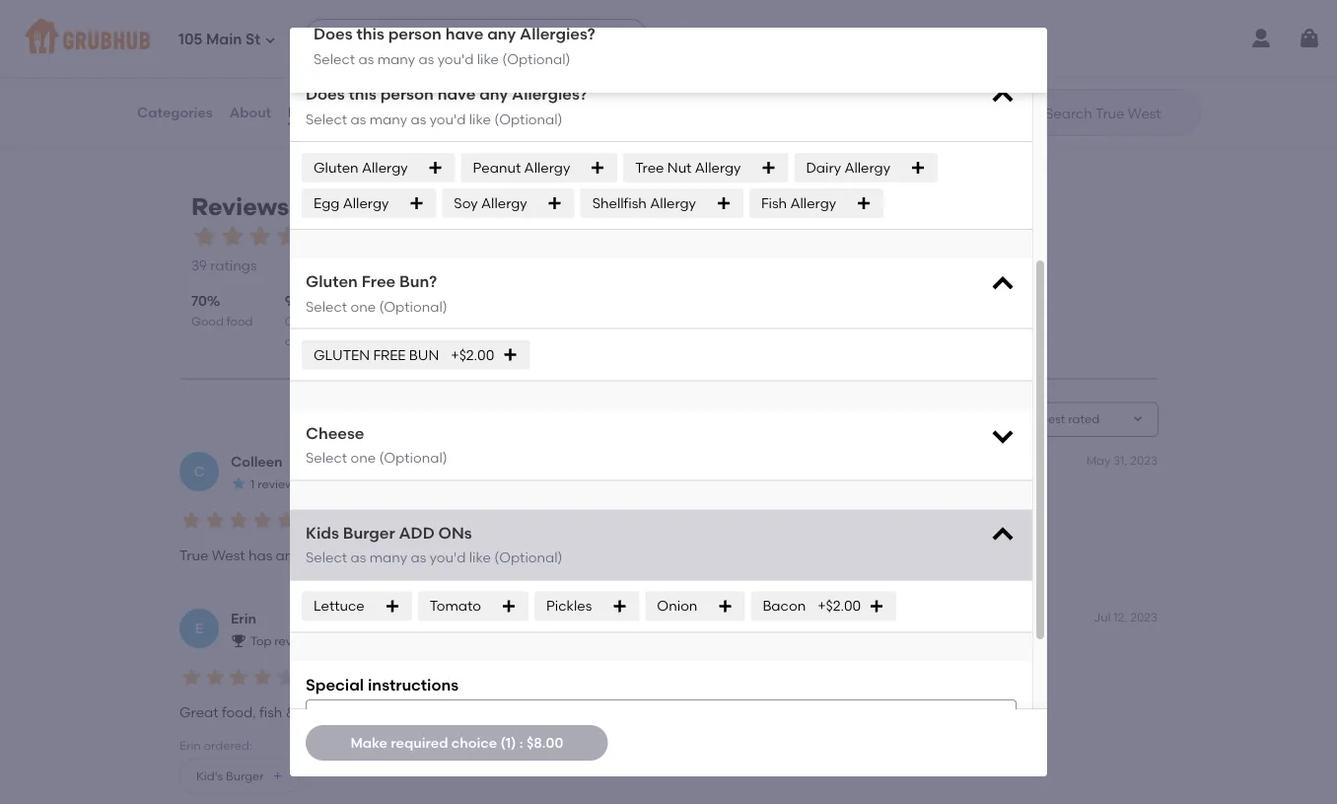 Task type: describe. For each thing, give the bounding box(es) containing it.
(optional) inside gluten free bun? select one (optional)
[[379, 298, 448, 315]]

categories button
[[136, 77, 214, 148]]

peanut allergy
[[473, 160, 571, 176]]

1 vertical spatial does this person have any allergies? select as many as you'd like (optional)
[[306, 85, 588, 128]]

0 vertical spatial this
[[357, 24, 385, 43]]

4.17 mi
[[870, 85, 908, 99]]

svg image right sort
[[990, 422, 1017, 450]]

kitchen
[[402, 17, 462, 36]]

categories
[[137, 104, 213, 121]]

1 vertical spatial many
[[370, 111, 408, 128]]

1 vertical spatial any
[[480, 85, 508, 104]]

food
[[503, 547, 537, 564]]

0 vertical spatial you'd
[[438, 50, 474, 67]]

tavern
[[617, 17, 670, 36]]

0 vertical spatial does this person have any allergies? select as many as you'd like (optional)
[[314, 24, 596, 67]]

burger for kids
[[343, 523, 395, 543]]

ratings for 6 ratings
[[774, 89, 821, 106]]

concord provisions & country kitchen link
[[165, 16, 468, 38]]

select inside gluten free bun? select one (optional)
[[306, 298, 347, 315]]

0 vertical spatial person
[[388, 24, 442, 43]]

2023 for true west has an amazing gluten-free selection! food was delicious and packaged carefully. will be ordering again!
[[1131, 453, 1158, 468]]

for
[[295, 193, 329, 222]]

1
[[251, 478, 255, 492]]

choice
[[452, 734, 497, 751]]

svg image down stow gulf "link"
[[990, 83, 1017, 111]]

about
[[230, 104, 271, 121]]

make required choice (1) : $8.00
[[351, 734, 564, 751]]

erin for erin
[[231, 611, 257, 628]]

kid's burger button
[[180, 759, 301, 794]]

sort
[[956, 412, 979, 427]]

you'd inside "kids burger add ons select as many as you'd like (optional)"
[[430, 550, 466, 566]]

allergy right nut
[[695, 160, 741, 176]]

trophy icon image
[[231, 633, 247, 649]]

jul 12, 2023
[[1094, 610, 1158, 625]]

delivery
[[285, 335, 329, 349]]

105 main st
[[179, 31, 260, 48]]

1 vertical spatial does
[[306, 85, 345, 104]]

nut
[[668, 160, 692, 176]]

reheat
[[498, 704, 542, 721]]

subscription pass image
[[517, 43, 537, 58]]

were
[[331, 704, 363, 721]]

instructions
[[368, 675, 459, 694]]

not
[[1063, 68, 1084, 82]]

by:
[[982, 412, 998, 427]]

0 vertical spatial like
[[477, 50, 499, 67]]

reviews for reviews for true west
[[191, 193, 289, 222]]

0 vertical spatial have
[[446, 24, 484, 43]]

review
[[258, 478, 295, 492]]

food,
[[222, 704, 256, 721]]

23
[[402, 89, 418, 106]]

(1)
[[501, 734, 516, 751]]

lettuce
[[314, 598, 365, 615]]

0 vertical spatial any
[[488, 24, 516, 43]]

again!
[[906, 547, 949, 564]]

select inside "kids burger add ons select as many as you'd like (optional)"
[[306, 550, 347, 566]]

1 vertical spatial &
[[286, 704, 296, 721]]

70 good food
[[191, 293, 253, 329]]

1 vertical spatial you'd
[[430, 111, 466, 128]]

$8.00
[[527, 734, 564, 751]]

20–30 min 4.92 mi
[[165, 68, 224, 99]]

shellfish allergy
[[593, 195, 696, 212]]

colleen
[[231, 454, 283, 471]]

39 ratings
[[191, 258, 257, 274]]

west village tavern
[[517, 17, 670, 36]]

carefully.
[[735, 547, 795, 564]]

svg image for tree nut allergy
[[761, 160, 777, 176]]

svg image for egg allergy
[[409, 196, 425, 211]]

great food, fish & fries were soggy so we had to reheat
[[180, 704, 542, 721]]

svg image for lettuce
[[385, 599, 400, 615]]

1 vertical spatial person
[[381, 85, 434, 104]]

had
[[451, 704, 478, 721]]

kid's burger
[[196, 769, 264, 783]]

shellfish
[[593, 195, 647, 212]]

0 horizontal spatial west
[[212, 547, 245, 564]]

ratings for 39 ratings
[[210, 258, 257, 274]]

bowls
[[545, 43, 578, 57]]

will
[[798, 547, 822, 564]]

soy
[[454, 195, 478, 212]]

make
[[351, 734, 388, 751]]

bacon
[[763, 598, 806, 615]]

svg image for soy allergy
[[547, 196, 563, 211]]

tomato
[[430, 598, 481, 615]]

1 vertical spatial have
[[438, 85, 476, 104]]

sort by:
[[956, 412, 998, 427]]

west village tavern link
[[517, 16, 821, 38]]

stow
[[870, 17, 909, 36]]

tree
[[636, 160, 664, 176]]

jul
[[1094, 610, 1111, 625]]

egg
[[314, 195, 340, 212]]

and
[[633, 547, 660, 564]]

allergy for egg allergy
[[343, 195, 389, 212]]

subscription pass image
[[165, 43, 185, 58]]

st
[[246, 31, 260, 48]]

time
[[305, 315, 331, 329]]

free
[[373, 347, 406, 364]]

gluten free bun
[[314, 347, 439, 364]]

concord
[[165, 17, 233, 36]]

has
[[249, 547, 273, 564]]

12,
[[1114, 610, 1128, 625]]

an
[[276, 547, 293, 564]]

fish allergy
[[762, 195, 837, 212]]

+$2.00 for gluten free bun
[[451, 347, 495, 364]]

allergy for soy allergy
[[482, 195, 528, 212]]

free
[[407, 547, 433, 564]]

peanut
[[473, 160, 521, 176]]

select up the gluten allergy
[[306, 111, 347, 128]]

cheese
[[306, 424, 365, 443]]

be
[[826, 547, 843, 564]]

39
[[191, 258, 207, 274]]

2023 for great food, fish & fries were soggy so we had to reheat
[[1131, 610, 1158, 625]]

1 vertical spatial this
[[349, 85, 377, 104]]

as down country
[[359, 50, 374, 67]]

ratings for 23 ratings
[[421, 89, 468, 106]]

stow gulf
[[870, 17, 945, 36]]

village
[[560, 17, 614, 36]]

svg image for 105 main st
[[264, 34, 276, 46]]

(optional) inside cheese select one (optional)
[[379, 450, 448, 467]]

required
[[391, 734, 448, 751]]

3 mi from the left
[[893, 85, 908, 99]]

may 31, 2023
[[1087, 453, 1158, 468]]



Task type: vqa. For each thing, say whether or not it's contained in the screenshot.
West Village Tavern
yes



Task type: locate. For each thing, give the bounding box(es) containing it.
does down concord provisions & country kitchen link
[[306, 85, 345, 104]]

105
[[179, 31, 203, 48]]

0 vertical spatial many
[[378, 50, 416, 67]]

erin down great
[[180, 738, 201, 753]]

(optional) up add
[[379, 450, 448, 467]]

94 on time delivery
[[285, 293, 331, 349]]

2023 right 12,
[[1131, 610, 1158, 625]]

plus icon image
[[272, 771, 284, 783]]

this left "kitchen"
[[357, 24, 385, 43]]

west left soy
[[392, 193, 452, 222]]

on
[[285, 315, 302, 329]]

mi for west
[[542, 85, 556, 99]]

enough
[[1087, 68, 1130, 82]]

allergy right peanut
[[524, 160, 571, 176]]

(optional) up "pickles"
[[495, 550, 563, 566]]

gulf
[[912, 17, 945, 36]]

allergies? down 25–35
[[512, 85, 588, 104]]

mi inside 25–35 min 3.12 mi
[[542, 85, 556, 99]]

0 vertical spatial reviews
[[288, 104, 343, 121]]

0 horizontal spatial &
[[286, 704, 296, 721]]

allergy down nut
[[650, 195, 696, 212]]

ratings right enough
[[1133, 68, 1173, 82]]

top
[[251, 635, 272, 649]]

min for west
[[554, 68, 576, 82]]

2 vertical spatial you'd
[[430, 550, 466, 566]]

allergy down "dairy"
[[791, 195, 837, 212]]

allergy for gluten allergy
[[362, 160, 408, 176]]

gluten up time
[[306, 272, 358, 291]]

ratings right 39
[[210, 258, 257, 274]]

ratings right 6
[[774, 89, 821, 106]]

erin for erin ordered:
[[180, 738, 201, 753]]

provisions
[[237, 17, 315, 36]]

add
[[399, 523, 435, 543]]

:
[[520, 734, 523, 751]]

gluten for free
[[306, 272, 358, 291]]

2 horizontal spatial mi
[[893, 85, 908, 99]]

& right fish
[[286, 704, 296, 721]]

allergy for peanut allergy
[[524, 160, 571, 176]]

reviews for reviews
[[288, 104, 343, 121]]

70
[[191, 293, 207, 310]]

as down add
[[411, 550, 427, 566]]

reviews inside reviews button
[[288, 104, 343, 121]]

25–35
[[517, 68, 552, 82]]

onion
[[657, 598, 698, 615]]

allergies?
[[520, 24, 596, 43], [512, 85, 588, 104]]

0 vertical spatial does
[[314, 24, 353, 43]]

not enough ratings
[[1063, 68, 1173, 82]]

this left 23
[[349, 85, 377, 104]]

1 horizontal spatial mi
[[542, 85, 556, 99]]

mi right 4.92
[[191, 85, 206, 99]]

about button
[[229, 77, 272, 148]]

packaged
[[663, 547, 732, 564]]

special instructions
[[306, 675, 459, 694]]

have right 23
[[438, 85, 476, 104]]

person
[[388, 24, 442, 43], [381, 85, 434, 104]]

as right reviews button
[[351, 111, 366, 128]]

min for concord
[[202, 68, 224, 82]]

west left 'has'
[[212, 547, 245, 564]]

soy allergy
[[454, 195, 528, 212]]

0 horizontal spatial burger
[[226, 769, 264, 783]]

mi right 3.12
[[542, 85, 556, 99]]

1 vertical spatial reviews
[[191, 193, 289, 222]]

1 vertical spatial erin
[[180, 738, 201, 753]]

mi for concord
[[191, 85, 206, 99]]

reviews right the about
[[288, 104, 343, 121]]

0 vertical spatial burger
[[343, 523, 395, 543]]

reviews button
[[287, 77, 344, 148]]

1 horizontal spatial +$2.00
[[818, 598, 862, 615]]

2 vertical spatial like
[[469, 550, 491, 566]]

allergy right "dairy"
[[845, 160, 891, 176]]

min down bowls
[[554, 68, 576, 82]]

0 horizontal spatial +$2.00
[[451, 347, 495, 364]]

0 vertical spatial west
[[517, 17, 556, 36]]

c
[[194, 464, 205, 480]]

burger inside "kids burger add ons select as many as you'd like (optional)"
[[343, 523, 395, 543]]

fish
[[260, 704, 282, 721]]

cheese select one (optional)
[[306, 424, 448, 467]]

1 vertical spatial one
[[351, 450, 376, 467]]

2 min from the left
[[554, 68, 576, 82]]

any
[[488, 24, 516, 43], [480, 85, 508, 104]]

main navigation navigation
[[0, 0, 1338, 77]]

does this person have any allergies? select as many as you'd like (optional) up 23 ratings
[[314, 24, 596, 67]]

+$2.00
[[451, 347, 495, 364], [818, 598, 862, 615]]

egg allergy
[[314, 195, 389, 212]]

as up lettuce
[[351, 550, 366, 566]]

reviews up "39 ratings"
[[191, 193, 289, 222]]

(optional) up 25–35
[[503, 50, 571, 67]]

0 vertical spatial erin
[[231, 611, 257, 628]]

as
[[359, 50, 374, 67], [419, 50, 434, 67], [351, 111, 366, 128], [411, 111, 427, 128], [351, 550, 366, 566], [411, 550, 427, 566]]

0 vertical spatial +$2.00
[[451, 347, 495, 364]]

1 2023 from the top
[[1131, 453, 1158, 468]]

(optional) down bun?
[[379, 298, 448, 315]]

does right st
[[314, 24, 353, 43]]

svg image left soy
[[409, 196, 425, 211]]

reviews for true west
[[191, 193, 452, 222]]

1 vertical spatial +$2.00
[[818, 598, 862, 615]]

2 horizontal spatial west
[[517, 17, 556, 36]]

burger
[[343, 523, 395, 543], [226, 769, 264, 783]]

min inside 20–30 min 4.92 mi
[[202, 68, 224, 82]]

1 horizontal spatial min
[[554, 68, 576, 82]]

allergy for fish allergy
[[791, 195, 837, 212]]

any left 3.12
[[480, 85, 508, 104]]

1 vertical spatial west
[[392, 193, 452, 222]]

4.17
[[870, 85, 889, 99]]

any left subscription pass icon
[[488, 24, 516, 43]]

1 vertical spatial true
[[180, 547, 209, 564]]

0 vertical spatial allergies?
[[520, 24, 596, 43]]

burger inside "button"
[[226, 769, 264, 783]]

special
[[306, 675, 364, 694]]

25–35 min 3.12 mi
[[517, 68, 576, 99]]

like inside "kids burger add ons select as many as you'd like (optional)"
[[469, 550, 491, 566]]

sandwich
[[193, 43, 249, 57]]

(optional)
[[503, 50, 571, 67], [495, 111, 563, 128], [379, 298, 448, 315], [379, 450, 448, 467], [495, 550, 563, 566]]

one inside cheese select one (optional)
[[351, 450, 376, 467]]

1 min from the left
[[202, 68, 224, 82]]

fish
[[762, 195, 787, 212]]

gluten
[[314, 160, 359, 176], [306, 272, 358, 291]]

2023 right 31,
[[1131, 453, 1158, 468]]

so
[[410, 704, 425, 721]]

true left 'has'
[[180, 547, 209, 564]]

top reviewer
[[251, 635, 323, 649]]

gluten for allergy
[[314, 160, 359, 176]]

reviews
[[288, 104, 343, 121], [191, 193, 289, 222]]

1 vertical spatial 2023
[[1131, 610, 1158, 625]]

min down sandwich
[[202, 68, 224, 82]]

svg image up fish
[[761, 160, 777, 176]]

svg image right again! on the bottom right of page
[[990, 522, 1017, 550]]

1 review
[[251, 478, 295, 492]]

to
[[481, 704, 495, 721]]

23 ratings
[[402, 89, 468, 106]]

select inside cheese select one (optional)
[[306, 450, 347, 467]]

2 vertical spatial many
[[370, 550, 408, 566]]

0 vertical spatial one
[[351, 298, 376, 315]]

one left "79"
[[351, 298, 376, 315]]

as down 23
[[411, 111, 427, 128]]

order
[[378, 335, 409, 349]]

kid's
[[196, 769, 223, 783]]

svg image
[[264, 34, 276, 46], [990, 83, 1017, 111], [761, 160, 777, 176], [409, 196, 425, 211], [547, 196, 563, 211], [990, 422, 1017, 450], [990, 522, 1017, 550], [385, 599, 400, 615], [501, 599, 517, 615], [718, 599, 733, 615]]

2 mi from the left
[[542, 85, 556, 99]]

this
[[357, 24, 385, 43], [349, 85, 377, 104]]

person down "kitchen"
[[381, 85, 434, 104]]

svg image inside main navigation navigation
[[264, 34, 276, 46]]

mi inside 20–30 min 4.92 mi
[[191, 85, 206, 99]]

star icon image
[[389, 67, 405, 83], [405, 67, 421, 83], [421, 67, 436, 83], [436, 67, 452, 83], [436, 67, 452, 83], [452, 67, 468, 83], [191, 223, 219, 251], [219, 223, 247, 251], [247, 223, 274, 251], [274, 223, 302, 251], [274, 223, 302, 251], [302, 223, 330, 251], [231, 476, 247, 492], [180, 509, 203, 533], [203, 509, 227, 533], [227, 509, 251, 533], [251, 509, 274, 533], [274, 509, 298, 533], [180, 666, 203, 690], [203, 666, 227, 690], [227, 666, 251, 690], [251, 666, 274, 690], [274, 666, 298, 690]]

+$2.00 down be
[[818, 598, 862, 615]]

bun
[[409, 347, 439, 364]]

you'd down 23 ratings
[[430, 111, 466, 128]]

search icon image
[[1014, 101, 1038, 124]]

allergy
[[362, 160, 408, 176], [524, 160, 571, 176], [695, 160, 741, 176], [845, 160, 891, 176], [343, 195, 389, 212], [482, 195, 528, 212], [650, 195, 696, 212], [791, 195, 837, 212]]

3.12
[[517, 85, 538, 99]]

svg image down the food
[[501, 599, 517, 615]]

you'd down ons
[[430, 550, 466, 566]]

2 one from the top
[[351, 450, 376, 467]]

min inside 25–35 min 3.12 mi
[[554, 68, 576, 82]]

person up 23
[[388, 24, 442, 43]]

select right 94
[[306, 298, 347, 315]]

1 vertical spatial burger
[[226, 769, 264, 783]]

allergy for shellfish allergy
[[650, 195, 696, 212]]

bun?
[[400, 272, 437, 291]]

svg image for onion
[[718, 599, 733, 615]]

allergy up egg allergy
[[362, 160, 408, 176]]

dairy allergy
[[807, 160, 891, 176]]

like
[[477, 50, 499, 67], [469, 111, 491, 128], [469, 550, 491, 566]]

0 horizontal spatial min
[[202, 68, 224, 82]]

like up peanut
[[469, 111, 491, 128]]

erin up trophy icon
[[231, 611, 257, 628]]

west up subscription pass icon
[[517, 17, 556, 36]]

svg image right the onion
[[718, 599, 733, 615]]

min
[[202, 68, 224, 82], [554, 68, 576, 82]]

gluten up egg
[[314, 160, 359, 176]]

delicious
[[570, 547, 630, 564]]

0 horizontal spatial mi
[[191, 85, 206, 99]]

1 horizontal spatial true
[[334, 193, 386, 222]]

0 vertical spatial true
[[334, 193, 386, 222]]

does
[[314, 24, 353, 43], [306, 85, 345, 104]]

1 horizontal spatial erin
[[231, 611, 257, 628]]

burger up gluten-
[[343, 523, 395, 543]]

+$2.00 for bacon
[[818, 598, 862, 615]]

reviewer
[[274, 635, 323, 649]]

main
[[206, 31, 242, 48]]

0 vertical spatial &
[[319, 17, 331, 36]]

select down 'cheese'
[[306, 450, 347, 467]]

burger for kid's
[[226, 769, 264, 783]]

one down 'cheese'
[[351, 450, 376, 467]]

country
[[335, 17, 398, 36]]

food
[[227, 315, 253, 329]]

may
[[1087, 453, 1111, 468]]

amazing
[[297, 547, 355, 564]]

(optional) inside "kids burger add ons select as many as you'd like (optional)"
[[495, 550, 563, 566]]

svg image for tomato
[[501, 599, 517, 615]]

2 2023 from the top
[[1131, 610, 1158, 625]]

79
[[378, 293, 394, 310]]

+$2.00 right bun
[[451, 347, 495, 364]]

1 vertical spatial allergies?
[[512, 85, 588, 104]]

allergy down peanut
[[482, 195, 528, 212]]

does this person have any allergies? select as many as you'd like (optional) up peanut
[[306, 85, 588, 128]]

1 horizontal spatial &
[[319, 17, 331, 36]]

erin
[[231, 611, 257, 628], [180, 738, 201, 753]]

6
[[763, 89, 771, 106]]

svg image down gluten-
[[385, 599, 400, 615]]

true down the gluten allergy
[[334, 193, 386, 222]]

0 vertical spatial gluten
[[314, 160, 359, 176]]

svg image right st
[[264, 34, 276, 46]]

soggy
[[367, 704, 407, 721]]

1 one from the top
[[351, 298, 376, 315]]

mi right 4.17
[[893, 85, 908, 99]]

gluten inside gluten free bun? select one (optional)
[[306, 272, 358, 291]]

ratings right 23
[[421, 89, 468, 106]]

0 vertical spatial 2023
[[1131, 453, 1158, 468]]

many
[[378, 50, 416, 67], [370, 111, 408, 128], [370, 550, 408, 566]]

& left country
[[319, 17, 331, 36]]

many down 23
[[370, 111, 408, 128]]

have left subscription pass icon
[[446, 24, 484, 43]]

burger left plus icon
[[226, 769, 264, 783]]

like down ons
[[469, 550, 491, 566]]

gluten free bun? select one (optional)
[[306, 272, 448, 315]]

select down concord provisions & country kitchen link
[[314, 50, 355, 67]]

e
[[195, 621, 203, 637]]

ordering
[[846, 547, 903, 564]]

1 horizontal spatial west
[[392, 193, 452, 222]]

svg image down peanut allergy on the top of the page
[[547, 196, 563, 211]]

ordered:
[[204, 738, 252, 753]]

2 vertical spatial west
[[212, 547, 245, 564]]

Search True West search field
[[1044, 104, 1195, 122]]

svg image
[[1298, 27, 1322, 50], [318, 31, 333, 46], [428, 160, 444, 176], [590, 160, 606, 176], [911, 160, 927, 176], [716, 196, 732, 211], [857, 196, 872, 211], [990, 271, 1017, 298], [502, 347, 518, 363], [612, 599, 628, 615], [869, 599, 885, 615]]

pickles
[[547, 598, 592, 615]]

as down "kitchen"
[[419, 50, 434, 67]]

(optional) down 3.12
[[495, 111, 563, 128]]

0 horizontal spatial erin
[[180, 738, 201, 753]]

you'd down "kitchen"
[[438, 50, 474, 67]]

1 vertical spatial gluten
[[306, 272, 358, 291]]

1 horizontal spatial burger
[[343, 523, 395, 543]]

like left subscription pass icon
[[477, 50, 499, 67]]

select down kids
[[306, 550, 347, 566]]

many inside "kids burger add ons select as many as you'd like (optional)"
[[370, 550, 408, 566]]

was
[[541, 547, 567, 564]]

ons
[[439, 523, 472, 543]]

0 horizontal spatial true
[[180, 547, 209, 564]]

correct
[[378, 315, 422, 329]]

one inside gluten free bun? select one (optional)
[[351, 298, 376, 315]]

allergy down the gluten allergy
[[343, 195, 389, 212]]

allergy for dairy allergy
[[845, 160, 891, 176]]

1 vertical spatial like
[[469, 111, 491, 128]]

1 mi from the left
[[191, 85, 206, 99]]

true
[[334, 193, 386, 222], [180, 547, 209, 564]]

allergies? up 25–35
[[520, 24, 596, 43]]

20–30
[[165, 68, 199, 82]]

many down add
[[370, 550, 408, 566]]

many up 23
[[378, 50, 416, 67]]



